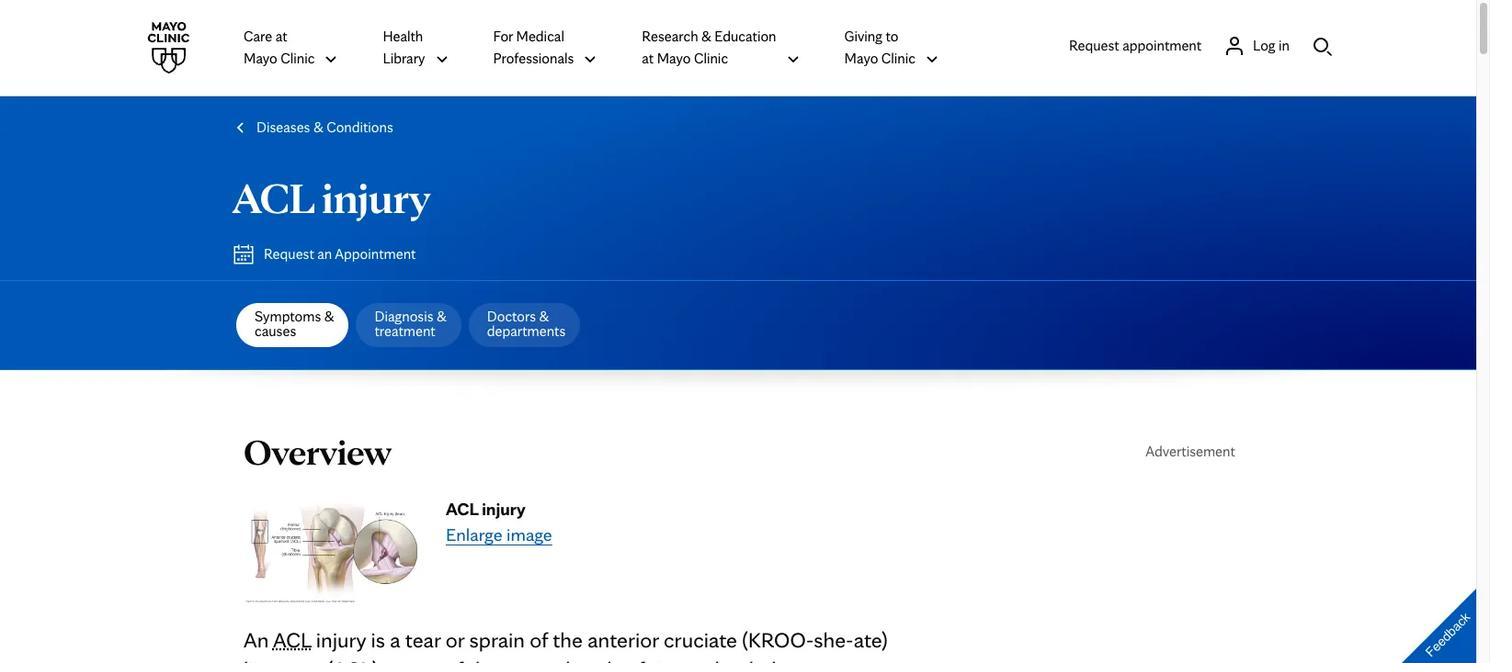 Task type: locate. For each thing, give the bounding box(es) containing it.
is
[[371, 627, 385, 653]]

to
[[886, 28, 899, 45]]

an
[[317, 245, 332, 263]]

request an appointment link
[[229, 240, 420, 269]]

cruciate
[[664, 627, 737, 653]]

tissue
[[649, 656, 703, 664]]

mayo inside giving to mayo clinic
[[844, 50, 878, 67]]

& for diseases
[[313, 119, 323, 136]]

2 menu item from the left
[[465, 296, 584, 355]]

injury up (acl)
[[316, 627, 366, 653]]

request left appointment
[[1069, 36, 1119, 54]]

0 vertical spatial at
[[276, 28, 287, 45]]

0 vertical spatial injury
[[322, 171, 430, 224]]

clinic down education
[[694, 50, 728, 67]]

1 menu item from the left
[[353, 296, 465, 355]]

& right research
[[702, 28, 711, 45]]

menu item containing doctors &
[[465, 296, 584, 355]]

& right doctors
[[539, 308, 549, 325]]

1 vertical spatial at
[[642, 50, 654, 67]]

& for symptoms
[[324, 308, 334, 325]]

& inside doctors & departments
[[539, 308, 549, 325]]

& for research
[[702, 28, 711, 45]]

acl inside acl injury enlarge image
[[446, 498, 478, 520]]

the down sprain
[[468, 656, 498, 664]]

0 horizontal spatial request
[[264, 245, 314, 263]]

causes
[[255, 323, 296, 340]]

(acl)
[[327, 656, 378, 664]]

mayo inside care at mayo clinic
[[244, 50, 277, 67]]

1 horizontal spatial mayo
[[657, 50, 691, 67]]

&
[[702, 28, 711, 45], [313, 119, 323, 136], [324, 308, 334, 325], [437, 308, 447, 325], [539, 308, 549, 325]]

mayo down research
[[657, 50, 691, 67]]

research & education at mayo clinic
[[642, 28, 776, 67]]

clinic down 'to'
[[881, 50, 916, 67]]

feedback button
[[1387, 574, 1490, 664]]

2 horizontal spatial mayo
[[844, 50, 878, 67]]

3 clinic from the left
[[881, 50, 916, 67]]

0 vertical spatial request
[[1069, 36, 1119, 54]]

request inside acl injury main content
[[264, 245, 314, 263]]

at
[[276, 28, 287, 45], [642, 50, 654, 67]]

log in link
[[1224, 34, 1290, 57]]

0 vertical spatial the
[[553, 627, 583, 653]]

menu bar
[[211, 296, 584, 355]]

mayo for giving to mayo clinic
[[844, 50, 878, 67]]

health
[[383, 28, 423, 45]]

acl
[[233, 171, 314, 224], [446, 498, 478, 520], [273, 627, 311, 653]]

0 horizontal spatial clinic
[[281, 50, 315, 67]]

Log in text field
[[1253, 34, 1290, 57]]

2 vertical spatial injury
[[316, 627, 366, 653]]

medical
[[516, 28, 564, 45]]

at right care
[[276, 28, 287, 45]]

sprain
[[469, 627, 525, 653]]

1 horizontal spatial at
[[642, 50, 654, 67]]

enlarge
[[446, 524, 503, 546]]

symptoms
[[255, 308, 321, 325]]

request left 'an'
[[264, 245, 314, 263]]

injury inside injury is a tear or sprain of the anterior cruciate (kroo-she-ate) ligament (acl) — one of the strong bands of tissue that help connect you
[[316, 627, 366, 653]]

health library
[[383, 28, 425, 67]]

mayo down care
[[244, 50, 277, 67]]

& inside diagnosis & treatment
[[437, 308, 447, 325]]

1 vertical spatial acl
[[446, 498, 478, 520]]

3 mayo from the left
[[844, 50, 878, 67]]

2 mayo from the left
[[657, 50, 691, 67]]

clinic inside giving to mayo clinic
[[881, 50, 916, 67]]

giving to mayo clinic
[[844, 28, 916, 67]]

care at mayo clinic
[[244, 28, 315, 67]]

& inside "symptoms & causes"
[[324, 308, 334, 325]]

injury inside acl injury enlarge image
[[482, 498, 525, 520]]

mayo
[[244, 50, 277, 67], [657, 50, 691, 67], [844, 50, 878, 67]]

0 horizontal spatial mayo
[[244, 50, 277, 67]]

appointment
[[335, 245, 416, 263]]

that
[[707, 656, 744, 664]]

at down research
[[642, 50, 654, 67]]

0 horizontal spatial at
[[276, 28, 287, 45]]

request appointment link
[[1069, 34, 1202, 57]]

clinic for care at mayo clinic
[[281, 50, 315, 67]]

a
[[390, 627, 400, 653]]

& inside "link"
[[313, 119, 323, 136]]

& right the symptoms
[[324, 308, 334, 325]]

injury up appointment
[[322, 171, 430, 224]]

1 horizontal spatial the
[[553, 627, 583, 653]]

1 mayo from the left
[[244, 50, 277, 67]]

& for diagnosis
[[437, 308, 447, 325]]

injury up image
[[482, 498, 525, 520]]

menu bar containing symptoms &
[[211, 296, 584, 355]]

request
[[1069, 36, 1119, 54], [264, 245, 314, 263]]

mayo down giving
[[844, 50, 878, 67]]

acl down diseases
[[233, 171, 314, 224]]

1 clinic from the left
[[281, 50, 315, 67]]

request for request appointment
[[1069, 36, 1119, 54]]

care
[[244, 28, 272, 45]]

& right diseases
[[313, 119, 323, 136]]

1 horizontal spatial clinic
[[694, 50, 728, 67]]

0 horizontal spatial of
[[445, 656, 463, 664]]

injury
[[322, 171, 430, 224], [482, 498, 525, 520], [316, 627, 366, 653]]

acl up enlarge
[[446, 498, 478, 520]]

doctors
[[487, 308, 536, 325]]

anterior
[[588, 627, 659, 653]]

acl for acl injury enlarge image
[[446, 498, 478, 520]]

clinic inside care at mayo clinic
[[281, 50, 315, 67]]

1 vertical spatial request
[[264, 245, 314, 263]]

& inside research & education at mayo clinic
[[702, 28, 711, 45]]

clinic for giving to mayo clinic
[[881, 50, 916, 67]]

of down or
[[445, 656, 463, 664]]

2 clinic from the left
[[694, 50, 728, 67]]

of up 'strong'
[[530, 627, 548, 653]]

1 vertical spatial injury
[[482, 498, 525, 520]]

acl up ligament
[[273, 627, 311, 653]]

the up the bands
[[553, 627, 583, 653]]

1 horizontal spatial of
[[530, 627, 548, 653]]

mayo for care at mayo clinic
[[244, 50, 277, 67]]

symptoms & causes
[[255, 308, 334, 340]]

mayo inside research & education at mayo clinic
[[657, 50, 691, 67]]

diseases & conditions
[[256, 119, 393, 136]]

of
[[530, 627, 548, 653], [445, 656, 463, 664], [626, 656, 644, 664]]

1 horizontal spatial request
[[1069, 36, 1119, 54]]

2 horizontal spatial clinic
[[881, 50, 916, 67]]

menu item containing diagnosis &
[[353, 296, 465, 355]]

diagnosis
[[375, 308, 433, 325]]

an acl
[[244, 627, 311, 653]]

& right 'diagnosis'
[[437, 308, 447, 325]]

research & education at mayo clinic button
[[642, 25, 800, 71]]

at inside research & education at mayo clinic
[[642, 50, 654, 67]]

diseases & conditions link
[[229, 115, 397, 141]]

clinic
[[281, 50, 315, 67], [694, 50, 728, 67], [881, 50, 916, 67]]

help
[[749, 656, 788, 664]]

the
[[553, 627, 583, 653], [468, 656, 498, 664]]

one
[[406, 656, 440, 664]]

connect
[[793, 656, 868, 664]]

(kroo-
[[742, 627, 814, 653]]

request inside 'text field'
[[1069, 36, 1119, 54]]

of down anterior
[[626, 656, 644, 664]]

treatment
[[375, 323, 435, 340]]

0 horizontal spatial the
[[468, 656, 498, 664]]

injury for acl injury enlarge image
[[482, 498, 525, 520]]

tear
[[405, 627, 441, 653]]

0 vertical spatial acl
[[233, 171, 314, 224]]

clinic up diseases
[[281, 50, 315, 67]]

1 vertical spatial the
[[468, 656, 498, 664]]

menu item
[[353, 296, 465, 355], [465, 296, 584, 355]]



Task type: vqa. For each thing, say whether or not it's contained in the screenshot.
F link
no



Task type: describe. For each thing, give the bounding box(es) containing it.
advertisement
[[1146, 443, 1235, 461]]

log in
[[1253, 36, 1290, 54]]

library
[[383, 50, 425, 67]]

or
[[446, 627, 465, 653]]

acl injury enlarge image
[[446, 498, 552, 546]]

& for doctors
[[539, 308, 549, 325]]

for medical professionals
[[493, 28, 574, 67]]

giving
[[844, 28, 883, 45]]

mayo clinic home page image
[[142, 22, 194, 74]]

acl injury link
[[233, 171, 430, 224]]

an
[[244, 627, 269, 653]]

injury for acl injury
[[322, 171, 430, 224]]

care at mayo clinic button
[[244, 25, 339, 71]]

acl injury
[[233, 171, 430, 224]]

she-
[[814, 627, 854, 653]]

feedback
[[1423, 610, 1473, 661]]

Request appointment text field
[[1069, 34, 1202, 57]]

ligament
[[244, 656, 322, 664]]

menu bar inside acl injury main content
[[211, 296, 584, 355]]

diagnosis & treatment
[[375, 308, 447, 340]]

strong
[[503, 656, 561, 664]]

departments
[[487, 323, 566, 340]]

anterior cruciate ligament image
[[244, 496, 424, 604]]

doctors & departments
[[487, 308, 566, 340]]

at inside care at mayo clinic
[[276, 28, 287, 45]]

request appointment
[[1069, 36, 1202, 54]]

request an appointment
[[264, 245, 416, 263]]

injury is a tear or sprain of the anterior cruciate (kroo-she-ate) ligament (acl) — one of the strong bands of tissue that help connect you
[[244, 627, 913, 664]]

professionals
[[493, 50, 574, 67]]

education
[[715, 28, 776, 45]]

appointment
[[1123, 36, 1202, 54]]

acl injury main content
[[0, 97, 1476, 664]]

2 horizontal spatial of
[[626, 656, 644, 664]]

2 vertical spatial acl
[[273, 627, 311, 653]]

request for request an appointment
[[264, 245, 314, 263]]

overview
[[244, 430, 392, 474]]

conditions
[[327, 119, 393, 136]]

research
[[642, 28, 698, 45]]

—
[[383, 656, 401, 664]]

log
[[1253, 36, 1276, 54]]

clinic inside research & education at mayo clinic
[[694, 50, 728, 67]]

diseases
[[256, 119, 310, 136]]

for
[[493, 28, 513, 45]]

for medical professionals button
[[493, 25, 598, 71]]

ate)
[[854, 627, 888, 653]]

bands
[[566, 656, 621, 664]]

giving to mayo clinic button
[[844, 25, 940, 71]]

image
[[507, 524, 552, 546]]

health library button
[[383, 25, 449, 71]]

in
[[1279, 36, 1290, 54]]

acl for acl injury
[[233, 171, 314, 224]]



